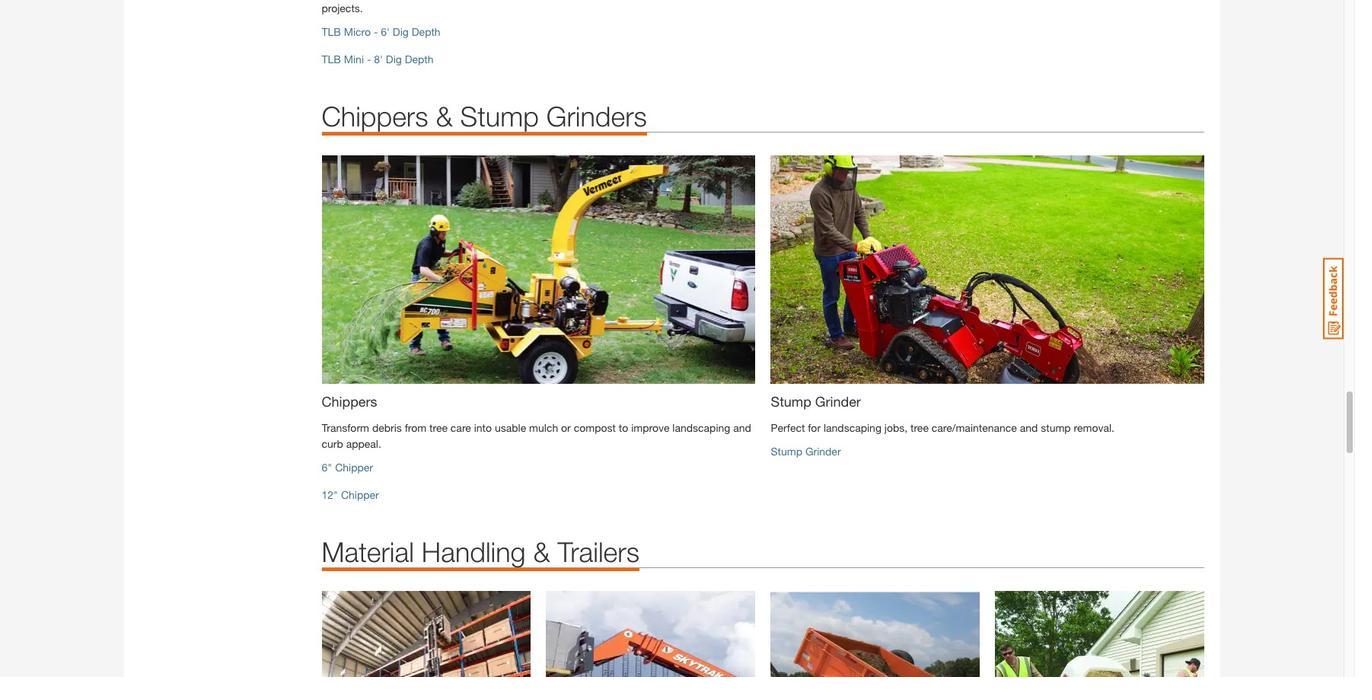 Task type: locate. For each thing, give the bounding box(es) containing it.
0 horizontal spatial and
[[734, 421, 752, 434]]

1 vertical spatial chipper
[[341, 488, 379, 501]]

into
[[474, 421, 492, 434]]

tlb micro - 6' dig depth link
[[322, 25, 441, 38]]

1 vertical spatial -
[[367, 53, 371, 66]]

1 vertical spatial grinder
[[806, 445, 841, 458]]

chippers
[[322, 100, 428, 133], [322, 393, 377, 410]]

- left "8'"
[[367, 53, 371, 66]]

tlb left mini
[[322, 53, 341, 66]]

-
[[374, 25, 378, 38], [367, 53, 371, 66]]

1 tree from the left
[[430, 421, 448, 434]]

chippers & stump grinders
[[322, 100, 647, 133]]

chippers down tlb mini - 8' dig depth
[[322, 100, 428, 133]]

0 vertical spatial depth
[[412, 25, 441, 38]]

stump grinder down for at the right bottom of page
[[771, 445, 841, 458]]

grinder up for at the right bottom of page
[[816, 393, 861, 410]]

tree inside transform debris from tree care into usable mulch or compost to improve landscaping and curb appeal.
[[430, 421, 448, 434]]

chipper down the appeal.
[[335, 461, 373, 474]]

and inside transform debris from tree care into usable mulch or compost to improve landscaping and curb appeal.
[[734, 421, 752, 434]]

stump grinder up for at the right bottom of page
[[771, 393, 861, 410]]

mini
[[344, 53, 364, 66]]

1 horizontal spatial landscaping
[[824, 421, 882, 434]]

8'
[[374, 53, 383, 66]]

0 vertical spatial -
[[374, 25, 378, 38]]

appeal.
[[346, 437, 381, 450]]

0 vertical spatial chipper
[[335, 461, 373, 474]]

and left stump at the right bottom of page
[[1020, 421, 1038, 434]]

0 vertical spatial tlb
[[322, 25, 341, 38]]

chippers up "transform"
[[322, 393, 377, 410]]

1 horizontal spatial and
[[1020, 421, 1038, 434]]

1 horizontal spatial tree
[[911, 421, 929, 434]]

depth for tlb mini - 8' dig depth
[[405, 53, 434, 66]]

chipper for 6" chipper
[[335, 461, 373, 474]]

0 horizontal spatial tree
[[430, 421, 448, 434]]

landscaping right for at the right bottom of page
[[824, 421, 882, 434]]

&
[[436, 100, 453, 133], [534, 536, 550, 568]]

trailers image
[[771, 591, 981, 677]]

tlb left micro
[[322, 25, 341, 38]]

dig right 6'
[[393, 25, 409, 38]]

1 vertical spatial chippers
[[322, 393, 377, 410]]

stump grinder
[[771, 393, 861, 410], [771, 445, 841, 458]]

6" chipper link
[[322, 461, 373, 474]]

0 horizontal spatial &
[[436, 100, 453, 133]]

2 chippers from the top
[[322, 393, 377, 410]]

1 tlb from the top
[[322, 25, 341, 38]]

depth right 6'
[[412, 25, 441, 38]]

1 and from the left
[[734, 421, 752, 434]]

tlb
[[322, 25, 341, 38], [322, 53, 341, 66]]

dig for 8'
[[386, 53, 402, 66]]

landscaping right improve at the bottom left of the page
[[673, 421, 731, 434]]

1 vertical spatial &
[[534, 536, 550, 568]]

0 horizontal spatial -
[[367, 53, 371, 66]]

stump
[[460, 100, 539, 133], [771, 393, 812, 410], [771, 445, 803, 458]]

chipper
[[335, 461, 373, 474], [341, 488, 379, 501]]

1 stump grinder from the top
[[771, 393, 861, 410]]

removal.
[[1074, 421, 1115, 434]]

depth
[[412, 25, 441, 38], [405, 53, 434, 66]]

1 vertical spatial tlb
[[322, 53, 341, 66]]

stump grinder image
[[771, 156, 1205, 384]]

landscaping inside transform debris from tree care into usable mulch or compost to improve landscaping and curb appeal.
[[673, 421, 731, 434]]

1 vertical spatial stump
[[771, 393, 812, 410]]

2 stump grinder from the top
[[771, 445, 841, 458]]

grinder down for at the right bottom of page
[[806, 445, 841, 458]]

2 tlb from the top
[[322, 53, 341, 66]]

1 chippers from the top
[[322, 100, 428, 133]]

tree left the care
[[430, 421, 448, 434]]

1 horizontal spatial -
[[374, 25, 378, 38]]

tree
[[430, 421, 448, 434], [911, 421, 929, 434]]

0 vertical spatial &
[[436, 100, 453, 133]]

improve
[[631, 421, 670, 434]]

tree right jobs,
[[911, 421, 929, 434]]

jobs,
[[885, 421, 908, 434]]

1 vertical spatial depth
[[405, 53, 434, 66]]

0 horizontal spatial landscaping
[[673, 421, 731, 434]]

transform debris from tree care into usable mulch or compost to improve landscaping and curb appeal.
[[322, 421, 752, 450]]

12" chipper
[[322, 488, 379, 501]]

curb
[[322, 437, 343, 450]]

0 vertical spatial dig
[[393, 25, 409, 38]]

0 vertical spatial chippers
[[322, 100, 428, 133]]

compost
[[574, 421, 616, 434]]

dig
[[393, 25, 409, 38], [386, 53, 402, 66]]

and left perfect on the bottom right
[[734, 421, 752, 434]]

grinder
[[816, 393, 861, 410], [806, 445, 841, 458]]

depth right "8'"
[[405, 53, 434, 66]]

and
[[734, 421, 752, 434], [1020, 421, 1038, 434]]

2 and from the left
[[1020, 421, 1038, 434]]

material
[[322, 536, 414, 568]]

tlb for tlb micro - 6' dig depth
[[322, 25, 341, 38]]

perfect for landscaping jobs, tree care/maintenance and stump removal.
[[771, 421, 1115, 434]]

chipper right 12"
[[341, 488, 379, 501]]

dig right "8'"
[[386, 53, 402, 66]]

tlb mini - 8' dig depth link
[[322, 53, 434, 66]]

2 tree from the left
[[911, 421, 929, 434]]

1 vertical spatial dig
[[386, 53, 402, 66]]

chippers for chippers
[[322, 393, 377, 410]]

1 landscaping from the left
[[673, 421, 731, 434]]

dig for 6'
[[393, 25, 409, 38]]

1 vertical spatial stump grinder
[[771, 445, 841, 458]]

perfect
[[771, 421, 805, 434]]

transform
[[322, 421, 369, 434]]

micro
[[344, 25, 371, 38]]

landscaping
[[673, 421, 731, 434], [824, 421, 882, 434]]

- left 6'
[[374, 25, 378, 38]]

0 vertical spatial stump grinder
[[771, 393, 861, 410]]

care/maintenance
[[932, 421, 1017, 434]]

feedback link image
[[1324, 257, 1344, 340]]



Task type: describe. For each thing, give the bounding box(es) containing it.
chippers for chippers & stump grinders
[[322, 100, 428, 133]]

from
[[405, 421, 427, 434]]

1 horizontal spatial &
[[534, 536, 550, 568]]

0 vertical spatial grinder
[[816, 393, 861, 410]]

to
[[619, 421, 629, 434]]

stump grinder link
[[771, 445, 841, 458]]

tlb micro - 6' dig depth
[[322, 25, 441, 38]]

tlb for tlb mini - 8' dig depth
[[322, 53, 341, 66]]

or
[[561, 421, 571, 434]]

stump
[[1041, 421, 1071, 434]]

6"
[[322, 461, 332, 474]]

material handling & trailers
[[322, 536, 640, 568]]

tlb mini - 8' dig depth
[[322, 53, 434, 66]]

6" chipper
[[322, 461, 373, 474]]

telehandlers image
[[546, 591, 756, 677]]

- for mini
[[367, 53, 371, 66]]

2 vertical spatial stump
[[771, 445, 803, 458]]

depth for tlb micro - 6' dig depth
[[412, 25, 441, 38]]

chippers image
[[322, 156, 756, 384]]

debris
[[372, 421, 402, 434]]

0 vertical spatial stump
[[460, 100, 539, 133]]

12" chipper link
[[322, 488, 379, 501]]

2 landscaping from the left
[[824, 421, 882, 434]]

usable
[[495, 421, 526, 434]]

forklifts image
[[322, 591, 531, 677]]

6'
[[381, 25, 390, 38]]

12"
[[322, 488, 338, 501]]

for
[[808, 421, 821, 434]]

grinders
[[547, 100, 647, 133]]

chipper for 12" chipper
[[341, 488, 379, 501]]

handling
[[422, 536, 526, 568]]

- for micro
[[374, 25, 378, 38]]

care
[[451, 421, 471, 434]]

trailers
[[558, 536, 640, 568]]

mulch
[[529, 421, 558, 434]]

concrete buggies image
[[996, 591, 1205, 677]]



Task type: vqa. For each thing, say whether or not it's contained in the screenshot.
chippers & stump grinders on the top
yes



